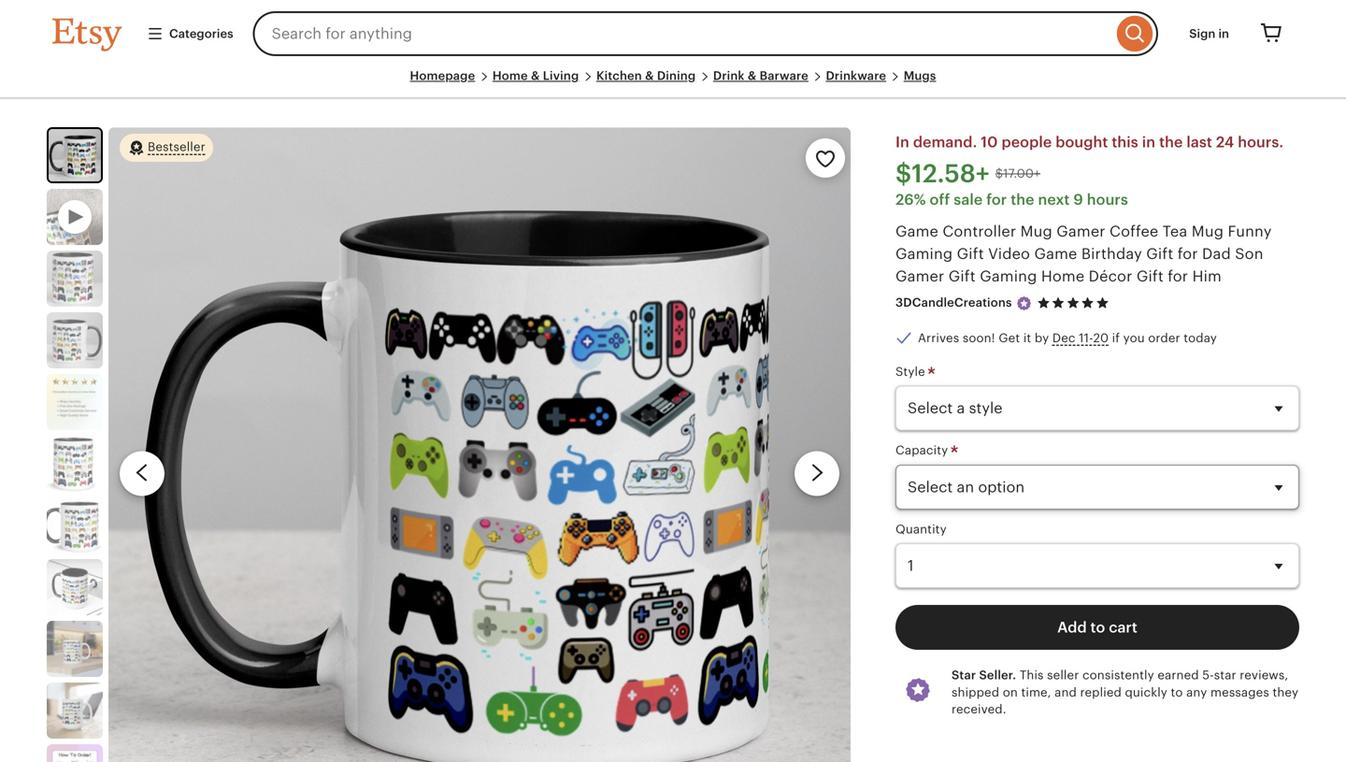 Task type: locate. For each thing, give the bounding box(es) containing it.
1 vertical spatial in
[[1143, 134, 1156, 151]]

gaming
[[896, 245, 953, 262], [980, 268, 1038, 285]]

2 vertical spatial for
[[1168, 268, 1189, 285]]

homepage
[[410, 69, 475, 83]]

1 vertical spatial to
[[1171, 685, 1184, 699]]

kitchen & dining
[[597, 69, 696, 83]]

by
[[1035, 331, 1050, 345]]

26% off sale for the next 9 hours
[[896, 191, 1129, 208]]

gaming down 26%
[[896, 245, 953, 262]]

home inside menu bar
[[493, 69, 528, 83]]

game right 'video'
[[1035, 245, 1078, 262]]

for right sale
[[987, 191, 1008, 208]]

10
[[981, 134, 998, 151]]

11-
[[1079, 331, 1094, 345]]

2 horizontal spatial &
[[748, 69, 757, 83]]

tea
[[1163, 223, 1188, 240]]

None search field
[[253, 11, 1159, 56]]

to down "earned"
[[1171, 685, 1184, 699]]

people
[[1002, 134, 1052, 151]]

video
[[989, 245, 1031, 262]]

& left living
[[531, 69, 540, 83]]

game down 26%
[[896, 223, 939, 240]]

gaming down 'video'
[[980, 268, 1038, 285]]

1 vertical spatial gamer
[[896, 268, 945, 285]]

1 vertical spatial game
[[1035, 245, 1078, 262]]

kitchen & dining link
[[597, 69, 696, 83]]

0 vertical spatial home
[[493, 69, 528, 83]]

gamer up 3dcandlecreations link
[[896, 268, 945, 285]]

0 vertical spatial game
[[896, 223, 939, 240]]

arrives
[[918, 331, 960, 345]]

soon! get
[[963, 331, 1021, 345]]

capacity
[[896, 444, 952, 458]]

to inside button
[[1091, 619, 1106, 636]]

mugs link
[[904, 69, 937, 83]]

0 horizontal spatial game controller mug gamer coffee tea mug funny gaming gift white/blackhandle image
[[49, 129, 101, 182]]

1 horizontal spatial &
[[645, 69, 654, 83]]

for
[[987, 191, 1008, 208], [1178, 245, 1199, 262], [1168, 268, 1189, 285]]

2 & from the left
[[645, 69, 654, 83]]

categories button
[[133, 17, 247, 51]]

dining
[[657, 69, 696, 83]]

it
[[1024, 331, 1032, 345]]

0 horizontal spatial gaming
[[896, 245, 953, 262]]

0 horizontal spatial mug
[[1021, 223, 1053, 240]]

$12.58+
[[896, 159, 990, 188]]

banner
[[19, 0, 1328, 67]]

received.
[[952, 702, 1007, 716]]

0 horizontal spatial &
[[531, 69, 540, 83]]

home left décor
[[1042, 268, 1085, 285]]

seller
[[1048, 668, 1080, 682]]

demand.
[[914, 134, 978, 151]]

3 & from the left
[[748, 69, 757, 83]]

cart
[[1109, 619, 1138, 636]]

today
[[1184, 331, 1218, 345]]

reviews,
[[1240, 668, 1289, 682]]

24
[[1217, 134, 1235, 151]]

2 mug from the left
[[1192, 223, 1224, 240]]

mug
[[1021, 223, 1053, 240], [1192, 223, 1224, 240]]

& for drink
[[748, 69, 757, 83]]

shipped
[[952, 685, 1000, 699]]

1 horizontal spatial home
[[1042, 268, 1085, 285]]

in inside button
[[1219, 27, 1230, 41]]

mug up 'video'
[[1021, 223, 1053, 240]]

1 & from the left
[[531, 69, 540, 83]]

& left dining
[[645, 69, 654, 83]]

1 horizontal spatial in
[[1219, 27, 1230, 41]]

$12.58+ $17.00+
[[896, 159, 1041, 188]]

gamer
[[1057, 223, 1106, 240], [896, 268, 945, 285]]

1 horizontal spatial gaming
[[980, 268, 1038, 285]]

to left cart
[[1091, 619, 1106, 636]]

this
[[1112, 134, 1139, 151]]

bestseller button
[[120, 133, 213, 163]]

gift
[[957, 245, 985, 262], [1147, 245, 1174, 262], [949, 268, 976, 285], [1137, 268, 1164, 285]]

this
[[1020, 668, 1044, 682]]

categories
[[169, 27, 233, 41]]

0 horizontal spatial to
[[1091, 619, 1106, 636]]

0 vertical spatial in
[[1219, 27, 1230, 41]]

1 mug from the left
[[1021, 223, 1053, 240]]

seller.
[[980, 668, 1017, 682]]

the left last
[[1160, 134, 1184, 151]]

1 horizontal spatial the
[[1160, 134, 1184, 151]]

0 horizontal spatial the
[[1011, 191, 1035, 208]]

for left him
[[1168, 268, 1189, 285]]

1 horizontal spatial to
[[1171, 685, 1184, 699]]

add to cart
[[1058, 619, 1138, 636]]

game controller mug gamer coffee tea mug funny gaming gift image 9 image
[[47, 683, 103, 739]]

game
[[896, 223, 939, 240], [1035, 245, 1078, 262]]

game controller mug gamer coffee tea mug funny gaming gift image 6 image
[[47, 498, 103, 554]]

0 horizontal spatial home
[[493, 69, 528, 83]]

the down $17.00+
[[1011, 191, 1035, 208]]

home left living
[[493, 69, 528, 83]]

0 vertical spatial gaming
[[896, 245, 953, 262]]

game controller mug gamer coffee tea mug funny gaming gift white/blackhandle image
[[109, 127, 851, 762], [49, 129, 101, 182]]

1 horizontal spatial game controller mug gamer coffee tea mug funny gaming gift white/blackhandle image
[[109, 127, 851, 762]]

in demand. 10 people bought this in the last 24 hours.
[[896, 134, 1284, 151]]

game controller mug gamer coffee tea mug funny gaming gift video game birthday gift for dad son gamer gift gaming home décor gift for him
[[896, 223, 1272, 285]]

1 horizontal spatial mug
[[1192, 223, 1224, 240]]

in right sign
[[1219, 27, 1230, 41]]

to
[[1091, 619, 1106, 636], [1171, 685, 1184, 699]]

any
[[1187, 685, 1208, 699]]

in right 'this'
[[1143, 134, 1156, 151]]

game controller mug gamer coffee tea mug funny gaming gift image 3 image
[[47, 313, 103, 369]]

bestseller
[[148, 140, 206, 154]]

1 vertical spatial home
[[1042, 268, 1085, 285]]

5-
[[1203, 668, 1215, 682]]

barware
[[760, 69, 809, 83]]

gamer down the 9
[[1057, 223, 1106, 240]]

mug up dad
[[1192, 223, 1224, 240]]

in
[[1219, 27, 1230, 41], [1143, 134, 1156, 151]]

star_seller image
[[1016, 295, 1033, 312]]

dad
[[1203, 245, 1232, 262]]

0 horizontal spatial in
[[1143, 134, 1156, 151]]

1 horizontal spatial gamer
[[1057, 223, 1106, 240]]

0 vertical spatial to
[[1091, 619, 1106, 636]]

menu bar
[[52, 67, 1294, 99]]

0 vertical spatial the
[[1160, 134, 1184, 151]]

for down tea
[[1178, 245, 1199, 262]]

home & living link
[[493, 69, 579, 83]]

1 vertical spatial gaming
[[980, 268, 1038, 285]]

&
[[531, 69, 540, 83], [645, 69, 654, 83], [748, 69, 757, 83]]

coffee
[[1110, 223, 1159, 240]]

arrives soon! get it by dec 11-20 if you order today
[[918, 331, 1218, 345]]

& right drink
[[748, 69, 757, 83]]

star
[[1215, 668, 1237, 682]]

sale
[[954, 191, 983, 208]]

game controller mug gamer coffee tea mug funny gaming gift allwhite image
[[47, 621, 103, 677]]



Task type: describe. For each thing, give the bounding box(es) containing it.
game controller mug gamer coffee tea mug funny gaming gift image 2 image
[[47, 251, 103, 307]]

in
[[896, 134, 910, 151]]

you
[[1124, 331, 1145, 345]]

0 horizontal spatial game
[[896, 223, 939, 240]]

consistently
[[1083, 668, 1155, 682]]

gift up 3dcandlecreations link
[[949, 268, 976, 285]]

on
[[1003, 685, 1018, 699]]

20
[[1094, 331, 1109, 345]]

kitchen
[[597, 69, 642, 83]]

0 vertical spatial for
[[987, 191, 1008, 208]]

hours
[[1088, 191, 1129, 208]]

banner containing categories
[[19, 0, 1328, 67]]

homepage link
[[410, 69, 475, 83]]

last
[[1187, 134, 1213, 151]]

game controller mug gamer coffee tea mug funny gaming gift image 4 image
[[47, 374, 103, 430]]

drink & barware
[[714, 69, 809, 83]]

dec
[[1053, 331, 1076, 345]]

time,
[[1022, 685, 1052, 699]]

1 horizontal spatial game
[[1035, 245, 1078, 262]]

mugs
[[904, 69, 937, 83]]

sign
[[1190, 27, 1216, 41]]

next
[[1039, 191, 1070, 208]]

game controller mug gamer coffee tea mug funny gaming gift image 7 image
[[47, 559, 103, 616]]

add to cart button
[[896, 605, 1300, 650]]

to inside this seller consistently earned 5-star reviews, shipped on time, and replied quickly to any messages they received.
[[1171, 685, 1184, 699]]

Search for anything text field
[[253, 11, 1113, 56]]

hours.
[[1239, 134, 1284, 151]]

home & living
[[493, 69, 579, 83]]

this seller consistently earned 5-star reviews, shipped on time, and replied quickly to any messages they received.
[[952, 668, 1299, 716]]

they
[[1273, 685, 1299, 699]]

0 vertical spatial gamer
[[1057, 223, 1106, 240]]

birthday
[[1082, 245, 1143, 262]]

add
[[1058, 619, 1087, 636]]

sign in button
[[1176, 17, 1244, 51]]

$17.00+
[[996, 167, 1041, 181]]

son
[[1236, 245, 1264, 262]]

game controller mug gamer coffee tea mug funny gaming gift image 5 image
[[47, 436, 103, 492]]

replied
[[1081, 685, 1122, 699]]

game controller mug gamer coffee tea mug funny gaming gift image 10 image
[[47, 745, 103, 762]]

star
[[952, 668, 977, 682]]

3dcandlecreations
[[896, 296, 1013, 310]]

controller
[[943, 223, 1017, 240]]

messages
[[1211, 685, 1270, 699]]

9
[[1074, 191, 1084, 208]]

1 vertical spatial the
[[1011, 191, 1035, 208]]

him
[[1193, 268, 1222, 285]]

gift right décor
[[1137, 268, 1164, 285]]

drink & barware link
[[714, 69, 809, 83]]

décor
[[1089, 268, 1133, 285]]

home inside the 'game controller mug gamer coffee tea mug funny gaming gift video game birthday gift for dad son gamer gift gaming home décor gift for him'
[[1042, 268, 1085, 285]]

menu bar containing homepage
[[52, 67, 1294, 99]]

drinkware link
[[826, 69, 887, 83]]

quantity
[[896, 522, 947, 536]]

gift down controller
[[957, 245, 985, 262]]

and
[[1055, 685, 1077, 699]]

3dcandlecreations link
[[896, 296, 1013, 310]]

drinkware
[[826, 69, 887, 83]]

0 horizontal spatial gamer
[[896, 268, 945, 285]]

funny
[[1228, 223, 1272, 240]]

living
[[543, 69, 579, 83]]

star seller.
[[952, 668, 1017, 682]]

sign in
[[1190, 27, 1230, 41]]

bought
[[1056, 134, 1109, 151]]

1 vertical spatial for
[[1178, 245, 1199, 262]]

& for home
[[531, 69, 540, 83]]

& for kitchen
[[645, 69, 654, 83]]

drink
[[714, 69, 745, 83]]

style
[[896, 365, 929, 379]]

order
[[1149, 331, 1181, 345]]

gift down tea
[[1147, 245, 1174, 262]]

earned
[[1158, 668, 1200, 682]]

26%
[[896, 191, 927, 208]]

if
[[1113, 331, 1121, 345]]

off
[[930, 191, 951, 208]]

quickly
[[1126, 685, 1168, 699]]



Task type: vqa. For each thing, say whether or not it's contained in the screenshot.
the leftmost &
yes



